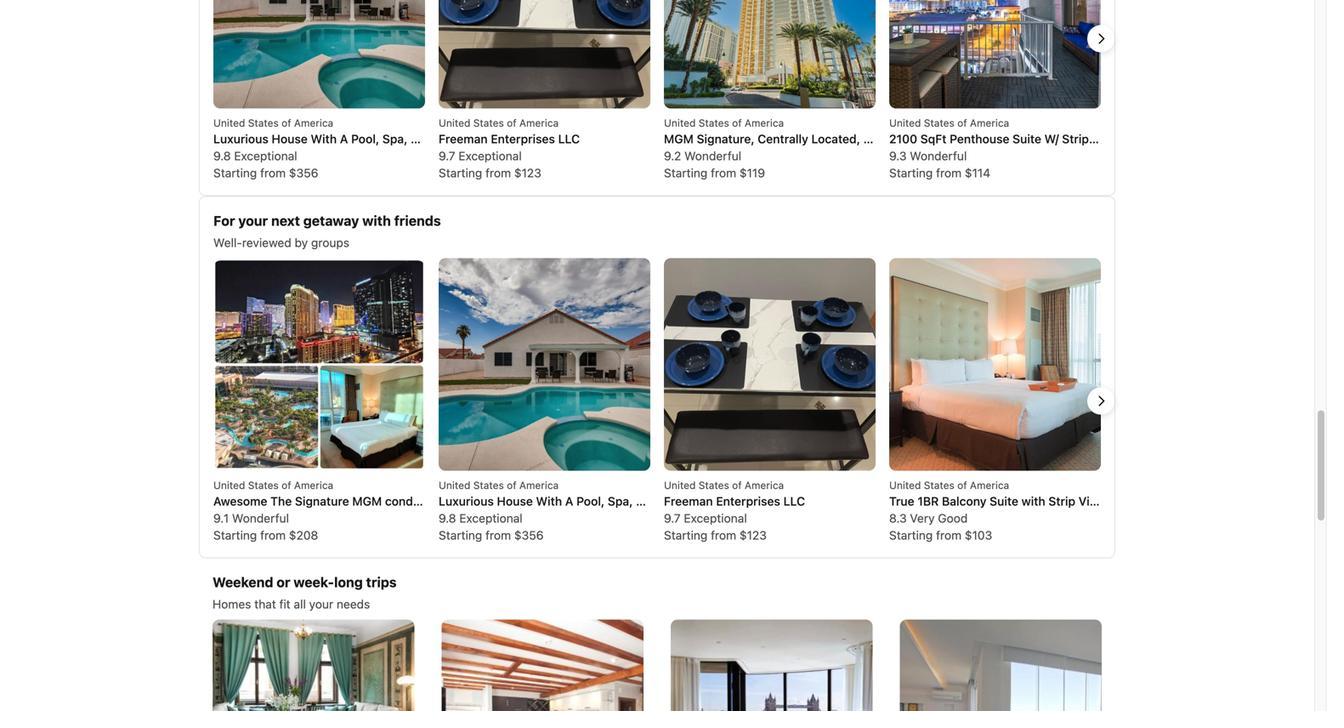 Task type: locate. For each thing, give the bounding box(es) containing it.
from inside united states of america 2100 sqft penthouse suite w/ strip views! pool gym 9.3 wonderful starting from $114
[[937, 166, 962, 180]]

9.8 exceptional
[[214, 149, 297, 163], [439, 511, 523, 525]]

with
[[363, 213, 391, 229], [424, 494, 447, 508], [1022, 494, 1046, 508]]

united states of america mgm signature, centrally located, strip views no resort fee 9.2 wonderful starting from $119
[[664, 117, 1023, 180]]

signature up $208
[[295, 494, 349, 508]]

0 vertical spatial 6
[[511, 132, 519, 146]]

mgm inside united states of america mgm signature, centrally located, strip views no resort fee 9.2 wonderful starting from $119
[[664, 132, 694, 146]]

signature inside united states of america true 1br balcony suite with strip view at mgm signature 8.3 very good starting from $103
[[1157, 494, 1211, 508]]

1 vertical spatial 9.8 exceptional
[[439, 511, 523, 525]]

suite
[[1013, 132, 1042, 146], [990, 494, 1019, 508]]

freeman
[[439, 132, 488, 146], [664, 494, 713, 508]]

1 vertical spatial 9.7 exceptional
[[664, 511, 748, 525]]

0 horizontal spatial mgm
[[353, 494, 382, 508]]

your up reviewed
[[238, 213, 268, 229]]

1 vertical spatial suite
[[990, 494, 1019, 508]]

0 vertical spatial 9.8 exceptional
[[214, 149, 297, 163]]

9.8 exceptional down view.
[[439, 511, 523, 525]]

0 horizontal spatial your
[[238, 213, 268, 229]]

region
[[200, 0, 1196, 182], [200, 258, 1211, 544]]

starting inside united states of america 2100 sqft penthouse suite w/ strip views! pool gym 9.3 wonderful starting from $114
[[890, 166, 933, 180]]

mgm right at
[[1124, 494, 1154, 508]]

starting inside united states of america awesome the signature mgm condo with strip view. no resort fee! 9.1 wonderful starting from $208
[[214, 528, 257, 542]]

no
[[931, 132, 949, 146]]

spa,
[[383, 132, 408, 146], [608, 494, 633, 508]]

suite inside united states of america 2100 sqft penthouse suite w/ strip views! pool gym 9.3 wonderful starting from $114
[[1013, 132, 1042, 146]]

weekend
[[213, 574, 273, 590]]

with left 'friends'
[[363, 213, 391, 229]]

1 horizontal spatial with
[[536, 494, 562, 508]]

resort
[[531, 494, 565, 508]]

0 vertical spatial with
[[311, 132, 337, 146]]

6
[[511, 132, 519, 146], [737, 494, 744, 508]]

$356
[[289, 166, 319, 180], [515, 528, 544, 542]]

luxurious
[[214, 132, 269, 146], [439, 494, 494, 508]]

0 vertical spatial enterprises
[[491, 132, 555, 146]]

0 horizontal spatial signature
[[295, 494, 349, 508]]

0 horizontal spatial 9.8 exceptional
[[214, 149, 297, 163]]

homes
[[213, 597, 251, 611]]

1 horizontal spatial and
[[636, 494, 657, 508]]

at
[[1110, 494, 1121, 508]]

condo
[[385, 494, 420, 508]]

resort
[[952, 132, 999, 146]]

well-
[[214, 236, 242, 250]]

1 vertical spatial with
[[536, 494, 562, 508]]

0 vertical spatial freeman
[[439, 132, 488, 146]]

states
[[248, 117, 279, 129], [474, 117, 504, 129], [699, 117, 730, 129], [924, 117, 955, 129], [248, 479, 279, 491], [474, 479, 504, 491], [699, 479, 730, 491], [924, 479, 955, 491]]

united inside united states of america mgm signature, centrally located, strip views no resort fee 9.2 wonderful starting from $119
[[664, 117, 696, 129]]

1 vertical spatial house
[[497, 494, 533, 508]]

1 horizontal spatial house
[[497, 494, 533, 508]]

fee
[[1002, 132, 1023, 146]]

pool
[[1133, 132, 1166, 146]]

1 horizontal spatial united states of america freeman enterprises llc 9.7 exceptional starting from $123
[[664, 479, 806, 542]]

with
[[311, 132, 337, 146], [536, 494, 562, 508]]

1 vertical spatial $123
[[740, 528, 767, 542]]

true
[[890, 494, 915, 508]]

$123
[[515, 166, 542, 180], [740, 528, 767, 542]]

and right fee!
[[636, 494, 657, 508]]

1 vertical spatial 6
[[737, 494, 744, 508]]

1 horizontal spatial patio,
[[661, 494, 692, 508]]

1 horizontal spatial spa,
[[608, 494, 633, 508]]

a up getaway
[[340, 132, 348, 146]]

1 vertical spatial llc
[[784, 494, 806, 508]]

from
[[260, 166, 286, 180], [486, 166, 511, 180], [711, 166, 737, 180], [937, 166, 962, 180], [260, 528, 286, 542], [486, 528, 511, 542], [711, 528, 737, 542], [937, 528, 962, 542]]

sqft
[[921, 132, 947, 146]]

strip inside united states of america awesome the signature mgm condo with strip view. no resort fee! 9.1 wonderful starting from $208
[[451, 494, 478, 508]]

and up 'friends'
[[411, 132, 432, 146]]

1 vertical spatial luxurious
[[439, 494, 494, 508]]

with right condo on the left bottom of page
[[424, 494, 447, 508]]

starting inside united states of america mgm signature, centrally located, strip views no resort fee 9.2 wonderful starting from $119
[[664, 166, 708, 180]]

united states of america freeman enterprises llc 9.7 exceptional starting from $123
[[439, 117, 580, 180], [664, 479, 806, 542]]

weekend or week-long trips homes that fit all your needs
[[213, 574, 397, 611]]

house up next
[[272, 132, 308, 146]]

1 horizontal spatial signature
[[1157, 494, 1211, 508]]

1 horizontal spatial enterprises
[[717, 494, 781, 508]]

america inside united states of america mgm signature, centrally located, strip views no resort fee 9.2 wonderful starting from $119
[[745, 117, 785, 129]]

9.3 wonderful
[[890, 149, 968, 163]]

1 vertical spatial united states of america luxurious house with a pool, spa, and patio, sleeps 6 comfortably 9.8 exceptional starting from $356
[[439, 479, 817, 542]]

from inside united states of america mgm signature, centrally located, strip views no resort fee 9.2 wonderful starting from $119
[[711, 166, 737, 180]]

1 horizontal spatial your
[[309, 597, 334, 611]]

9.8 exceptional up next
[[214, 149, 297, 163]]

0 vertical spatial spa,
[[383, 132, 408, 146]]

suite inside united states of america true 1br balcony suite with strip view at mgm signature 8.3 very good starting from $103
[[990, 494, 1019, 508]]

0 vertical spatial region
[[200, 0, 1196, 182]]

0 vertical spatial llc
[[559, 132, 580, 146]]

0 vertical spatial 9.7 exceptional
[[439, 149, 522, 163]]

0 horizontal spatial with
[[311, 132, 337, 146]]

1 vertical spatial comfortably
[[747, 494, 817, 508]]

united
[[214, 117, 245, 129], [439, 117, 471, 129], [664, 117, 696, 129], [890, 117, 922, 129], [214, 479, 245, 491], [439, 479, 471, 491], [664, 479, 696, 491], [890, 479, 922, 491]]

with left "view"
[[1022, 494, 1046, 508]]

0 horizontal spatial house
[[272, 132, 308, 146]]

0 horizontal spatial enterprises
[[491, 132, 555, 146]]

1 vertical spatial freeman
[[664, 494, 713, 508]]

and
[[411, 132, 432, 146], [636, 494, 657, 508]]

states inside united states of america 2100 sqft penthouse suite w/ strip views! pool gym 9.3 wonderful starting from $114
[[924, 117, 955, 129]]

0 horizontal spatial $123
[[515, 166, 542, 180]]

1 horizontal spatial luxurious
[[439, 494, 494, 508]]

balcony
[[943, 494, 987, 508]]

or
[[277, 574, 291, 590]]

1 horizontal spatial pool,
[[577, 494, 605, 508]]

your inside for your next getaway with friends well-reviewed by groups
[[238, 213, 268, 229]]

america inside united states of america true 1br balcony suite with strip view at mgm signature 8.3 very good starting from $103
[[971, 479, 1010, 491]]

0 horizontal spatial freeman
[[439, 132, 488, 146]]

1 horizontal spatial with
[[424, 494, 447, 508]]

0 vertical spatial pool,
[[351, 132, 380, 146]]

comfortably
[[522, 132, 592, 146], [747, 494, 817, 508]]

america inside united states of america 2100 sqft penthouse suite w/ strip views! pool gym 9.3 wonderful starting from $114
[[971, 117, 1010, 129]]

0 horizontal spatial a
[[340, 132, 348, 146]]

0 horizontal spatial patio,
[[435, 132, 467, 146]]

of inside united states of america true 1br balcony suite with strip view at mgm signature 8.3 very good starting from $103
[[958, 479, 968, 491]]

0 vertical spatial $123
[[515, 166, 542, 180]]

region containing awesome the signature mgm condo with strip view. no resort fee!
[[200, 258, 1211, 544]]

by
[[295, 236, 308, 250]]

a
[[340, 132, 348, 146], [566, 494, 574, 508]]

1 vertical spatial $356
[[515, 528, 544, 542]]

strip left views
[[864, 132, 891, 146]]

0 horizontal spatial 6
[[511, 132, 519, 146]]

spa, up 'friends'
[[383, 132, 408, 146]]

signature
[[295, 494, 349, 508], [1157, 494, 1211, 508]]

sleeps
[[470, 132, 508, 146], [696, 494, 733, 508]]

strip
[[864, 132, 891, 146], [1063, 132, 1090, 146], [451, 494, 478, 508], [1049, 494, 1076, 508]]

united states of america true 1br balcony suite with strip view at mgm signature 8.3 very good starting from $103
[[890, 479, 1211, 542]]

1 vertical spatial your
[[309, 597, 334, 611]]

united states of america luxurious house with a pool, spa, and patio, sleeps 6 comfortably 9.8 exceptional starting from $356
[[214, 117, 592, 180], [439, 479, 817, 542]]

strip left view.
[[451, 494, 478, 508]]

2 horizontal spatial with
[[1022, 494, 1046, 508]]

1 vertical spatial patio,
[[661, 494, 692, 508]]

strip left "view"
[[1049, 494, 1076, 508]]

1 signature from the left
[[295, 494, 349, 508]]

0 horizontal spatial and
[[411, 132, 432, 146]]

9.7 exceptional
[[439, 149, 522, 163], [664, 511, 748, 525]]

patio,
[[435, 132, 467, 146], [661, 494, 692, 508]]

with up getaway
[[311, 132, 337, 146]]

pool,
[[351, 132, 380, 146], [577, 494, 605, 508]]

house
[[272, 132, 308, 146], [497, 494, 533, 508]]

2 signature from the left
[[1157, 494, 1211, 508]]

$356 up next
[[289, 166, 319, 180]]

america inside united states of america awesome the signature mgm condo with strip view. no resort fee! 9.1 wonderful starting from $208
[[294, 479, 334, 491]]

trips
[[366, 574, 397, 590]]

starting inside united states of america true 1br balcony suite with strip view at mgm signature 8.3 very good starting from $103
[[890, 528, 933, 542]]

0 vertical spatial and
[[411, 132, 432, 146]]

1 horizontal spatial $123
[[740, 528, 767, 542]]

views!
[[1093, 132, 1130, 146]]

0 horizontal spatial luxurious
[[214, 132, 269, 146]]

with inside united states of america awesome the signature mgm condo with strip view. no resort fee! 9.1 wonderful starting from $208
[[424, 494, 447, 508]]

$356 down 'no'
[[515, 528, 544, 542]]

2 region from the top
[[200, 258, 1211, 544]]

mgm inside united states of america true 1br balcony suite with strip view at mgm signature 8.3 very good starting from $103
[[1124, 494, 1154, 508]]

1 horizontal spatial 9.8 exceptional
[[439, 511, 523, 525]]

no
[[512, 494, 528, 508]]

penthouse
[[950, 132, 1010, 146]]

0 vertical spatial a
[[340, 132, 348, 146]]

1 horizontal spatial llc
[[784, 494, 806, 508]]

with inside united states of america true 1br balcony suite with strip view at mgm signature 8.3 very good starting from $103
[[1022, 494, 1046, 508]]

1 vertical spatial a
[[566, 494, 574, 508]]

0 vertical spatial luxurious
[[214, 132, 269, 146]]

mgm up "9.2 wonderful"
[[664, 132, 694, 146]]

luxurious up for
[[214, 132, 269, 146]]

friends
[[394, 213, 441, 229]]

signature right at
[[1157, 494, 1211, 508]]

$114
[[965, 166, 991, 180]]

mgm
[[664, 132, 694, 146], [353, 494, 382, 508], [1124, 494, 1154, 508]]

1 horizontal spatial freeman
[[664, 494, 713, 508]]

mgm left condo on the left bottom of page
[[353, 494, 382, 508]]

of
[[282, 117, 291, 129], [507, 117, 517, 129], [733, 117, 742, 129], [958, 117, 968, 129], [282, 479, 291, 491], [507, 479, 517, 491], [733, 479, 742, 491], [958, 479, 968, 491]]

0 horizontal spatial with
[[363, 213, 391, 229]]

starting
[[214, 166, 257, 180], [439, 166, 483, 180], [664, 166, 708, 180], [890, 166, 933, 180], [214, 528, 257, 542], [439, 528, 483, 542], [664, 528, 708, 542], [890, 528, 933, 542]]

week-
[[294, 574, 334, 590]]

groups
[[311, 236, 350, 250]]

suite right balcony
[[990, 494, 1019, 508]]

0 horizontal spatial $356
[[289, 166, 319, 180]]

enterprises
[[491, 132, 555, 146], [717, 494, 781, 508]]

$208
[[289, 528, 318, 542]]

luxurious left 'no'
[[439, 494, 494, 508]]

united states of america awesome the signature mgm condo with strip view. no resort fee! 9.1 wonderful starting from $208
[[214, 479, 590, 542]]

2 horizontal spatial mgm
[[1124, 494, 1154, 508]]

spa, right fee!
[[608, 494, 633, 508]]

america
[[294, 117, 334, 129], [520, 117, 559, 129], [745, 117, 785, 129], [971, 117, 1010, 129], [294, 479, 334, 491], [520, 479, 559, 491], [745, 479, 785, 491], [971, 479, 1010, 491]]

suite left the w/
[[1013, 132, 1042, 146]]

united states of america 2100 sqft penthouse suite w/ strip views! pool gym 9.3 wonderful starting from $114
[[890, 117, 1196, 180]]

0 horizontal spatial united states of america freeman enterprises llc 9.7 exceptional starting from $123
[[439, 117, 580, 180]]

1 region from the top
[[200, 0, 1196, 182]]

united inside united states of america awesome the signature mgm condo with strip view. no resort fee! 9.1 wonderful starting from $208
[[214, 479, 245, 491]]

0 vertical spatial your
[[238, 213, 268, 229]]

1 horizontal spatial mgm
[[664, 132, 694, 146]]

strip right the w/
[[1063, 132, 1090, 146]]

views
[[894, 132, 927, 146]]

llc
[[559, 132, 580, 146], [784, 494, 806, 508]]

0 horizontal spatial sleeps
[[470, 132, 508, 146]]

with right 'no'
[[536, 494, 562, 508]]

0 vertical spatial $356
[[289, 166, 319, 180]]

1 vertical spatial and
[[636, 494, 657, 508]]

$103
[[965, 528, 993, 542]]

0 horizontal spatial comfortably
[[522, 132, 592, 146]]

mgm inside united states of america awesome the signature mgm condo with strip view. no resort fee! 9.1 wonderful starting from $208
[[353, 494, 382, 508]]

1 vertical spatial region
[[200, 258, 1211, 544]]

your right all
[[309, 597, 334, 611]]

a right resort
[[566, 494, 574, 508]]

house left fee!
[[497, 494, 533, 508]]

strip inside united states of america 2100 sqft penthouse suite w/ strip views! pool gym 9.3 wonderful starting from $114
[[1063, 132, 1090, 146]]

0 vertical spatial suite
[[1013, 132, 1042, 146]]

your
[[238, 213, 268, 229], [309, 597, 334, 611]]

1 vertical spatial sleeps
[[696, 494, 733, 508]]



Task type: vqa. For each thing, say whether or not it's contained in the screenshot.


Task type: describe. For each thing, give the bounding box(es) containing it.
1 horizontal spatial sleeps
[[696, 494, 733, 508]]

united inside united states of america 2100 sqft penthouse suite w/ strip views! pool gym 9.3 wonderful starting from $114
[[890, 117, 922, 129]]

the
[[271, 494, 292, 508]]

signature,
[[697, 132, 755, 146]]

1 vertical spatial pool,
[[577, 494, 605, 508]]

fee!
[[568, 494, 590, 508]]

0 horizontal spatial spa,
[[383, 132, 408, 146]]

2100
[[890, 132, 918, 146]]

united inside united states of america true 1br balcony suite with strip view at mgm signature 8.3 very good starting from $103
[[890, 479, 922, 491]]

0 vertical spatial comfortably
[[522, 132, 592, 146]]

suite for w/
[[1013, 132, 1042, 146]]

from inside united states of america true 1br balcony suite with strip view at mgm signature 8.3 very good starting from $103
[[937, 528, 962, 542]]

gym
[[1169, 132, 1196, 146]]

good
[[939, 511, 968, 525]]

from inside united states of america awesome the signature mgm condo with strip view. no resort fee! 9.1 wonderful starting from $208
[[260, 528, 286, 542]]

next
[[271, 213, 300, 229]]

0 vertical spatial patio,
[[435, 132, 467, 146]]

your inside weekend or week-long trips homes that fit all your needs
[[309, 597, 334, 611]]

states inside united states of america mgm signature, centrally located, strip views no resort fee 9.2 wonderful starting from $119
[[699, 117, 730, 129]]

1 vertical spatial enterprises
[[717, 494, 781, 508]]

1 horizontal spatial 9.7 exceptional
[[664, 511, 748, 525]]

reviewed
[[242, 236, 292, 250]]

1 vertical spatial spa,
[[608, 494, 633, 508]]

long
[[334, 574, 363, 590]]

located,
[[812, 132, 861, 146]]

with inside for your next getaway with friends well-reviewed by groups
[[363, 213, 391, 229]]

suite for with
[[990, 494, 1019, 508]]

signature inside united states of america awesome the signature mgm condo with strip view. no resort fee! 9.1 wonderful starting from $208
[[295, 494, 349, 508]]

1 horizontal spatial 6
[[737, 494, 744, 508]]

w/
[[1045, 132, 1060, 146]]

for your next getaway with friends well-reviewed by groups
[[214, 213, 441, 250]]

strip inside united states of america mgm signature, centrally located, strip views no resort fee 9.2 wonderful starting from $119
[[864, 132, 891, 146]]

1br
[[918, 494, 939, 508]]

8.3 very
[[890, 511, 935, 525]]

9.2 wonderful
[[664, 149, 742, 163]]

states inside united states of america awesome the signature mgm condo with strip view. no resort fee! 9.1 wonderful starting from $208
[[248, 479, 279, 491]]

of inside united states of america mgm signature, centrally located, strip views no resort fee 9.2 wonderful starting from $119
[[733, 117, 742, 129]]

of inside united states of america awesome the signature mgm condo with strip view. no resort fee! 9.1 wonderful starting from $208
[[282, 479, 291, 491]]

0 vertical spatial united states of america freeman enterprises llc 9.7 exceptional starting from $123
[[439, 117, 580, 180]]

getaway
[[303, 213, 359, 229]]

0 vertical spatial sleeps
[[470, 132, 508, 146]]

9.1 wonderful
[[214, 511, 289, 525]]

awesome
[[214, 494, 268, 508]]

1 vertical spatial united states of america freeman enterprises llc 9.7 exceptional starting from $123
[[664, 479, 806, 542]]

that
[[255, 597, 276, 611]]

0 horizontal spatial 9.7 exceptional
[[439, 149, 522, 163]]

view
[[1079, 494, 1107, 508]]

fit
[[279, 597, 291, 611]]

centrally
[[758, 132, 809, 146]]

region containing luxurious house with a pool, spa, and patio, sleeps 6 comfortably
[[200, 0, 1196, 182]]

$119
[[740, 166, 766, 180]]

0 horizontal spatial llc
[[559, 132, 580, 146]]

0 vertical spatial house
[[272, 132, 308, 146]]

0 horizontal spatial pool,
[[351, 132, 380, 146]]

0 vertical spatial united states of america luxurious house with a pool, spa, and patio, sleeps 6 comfortably 9.8 exceptional starting from $356
[[214, 117, 592, 180]]

1 horizontal spatial comfortably
[[747, 494, 817, 508]]

for
[[214, 213, 235, 229]]

strip inside united states of america true 1br balcony suite with strip view at mgm signature 8.3 very good starting from $103
[[1049, 494, 1076, 508]]

all
[[294, 597, 306, 611]]

of inside united states of america 2100 sqft penthouse suite w/ strip views! pool gym 9.3 wonderful starting from $114
[[958, 117, 968, 129]]

1 horizontal spatial a
[[566, 494, 574, 508]]

states inside united states of america true 1br balcony suite with strip view at mgm signature 8.3 very good starting from $103
[[924, 479, 955, 491]]

1 horizontal spatial $356
[[515, 528, 544, 542]]

view.
[[481, 494, 509, 508]]

needs
[[337, 597, 370, 611]]



